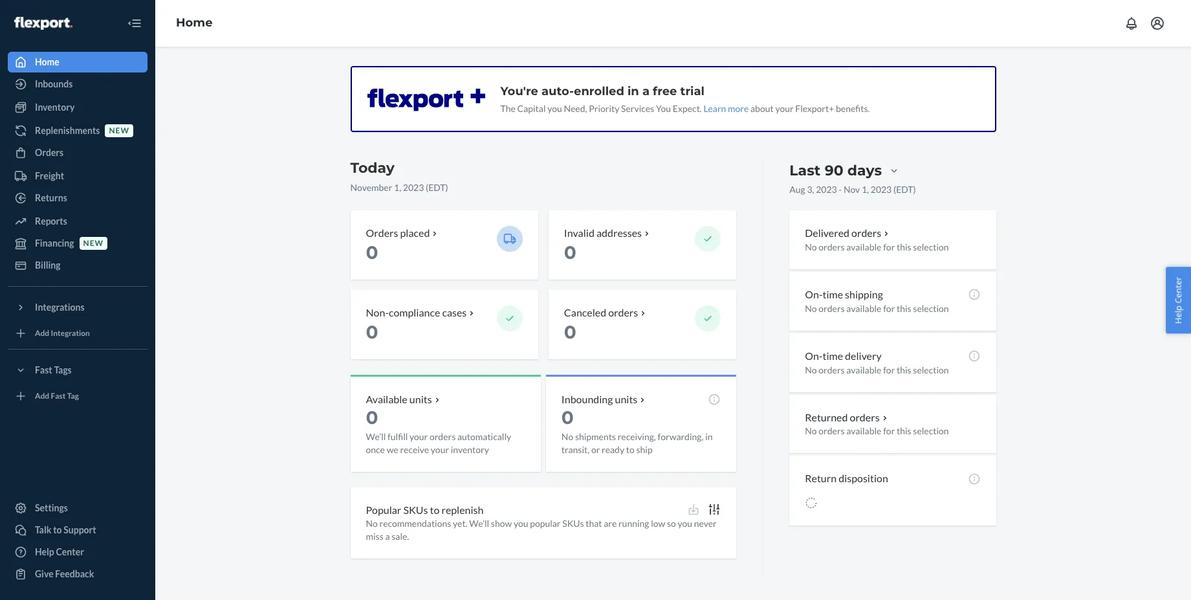 Task type: vqa. For each thing, say whether or not it's contained in the screenshot.
Forwarding
no



Task type: locate. For each thing, give the bounding box(es) containing it.
2 selection from the top
[[914, 303, 949, 314]]

a left sale.
[[385, 531, 390, 542]]

0 vertical spatial center
[[1173, 276, 1185, 303]]

you're auto-enrolled in a free trial the capital you need, priority services you expect. learn more about your flexport+ benefits.
[[501, 84, 870, 114]]

2 for from the top
[[884, 303, 895, 314]]

2023 right the november
[[403, 182, 424, 193]]

0 vertical spatial we'll
[[366, 431, 386, 442]]

1 vertical spatial orders
[[366, 227, 398, 239]]

0 horizontal spatial your
[[410, 431, 428, 442]]

0 horizontal spatial 2023
[[403, 182, 424, 193]]

1 vertical spatial skus
[[563, 518, 584, 529]]

inbounds link
[[8, 74, 148, 95]]

home right close navigation icon
[[176, 16, 213, 30]]

1 horizontal spatial home
[[176, 16, 213, 30]]

inventory
[[35, 102, 75, 113]]

0 vertical spatial on-
[[805, 288, 823, 300]]

1 vertical spatial center
[[56, 546, 84, 557]]

no orders available for this selection down shipping
[[805, 303, 949, 314]]

0 horizontal spatial home
[[35, 56, 59, 67]]

on- left delivery
[[805, 349, 823, 362]]

1 horizontal spatial a
[[643, 84, 650, 98]]

or
[[592, 444, 600, 455]]

0 down inbounding
[[562, 406, 574, 428]]

edt right nov
[[897, 184, 914, 195]]

we'll inside 0 we'll fulfill your orders automatically once we receive your inventory
[[366, 431, 386, 442]]

no orders available for this selection down delivery
[[805, 364, 949, 375]]

orders down the on-time delivery
[[819, 364, 845, 375]]

0 horizontal spatial new
[[83, 238, 104, 248]]

show
[[491, 518, 512, 529]]

skus up recommendations
[[404, 503, 428, 516]]

0 horizontal spatial orders
[[35, 147, 64, 158]]

yet.
[[453, 518, 468, 529]]

orders up inventory
[[430, 431, 456, 442]]

orders
[[35, 147, 64, 158], [366, 227, 398, 239]]

the
[[501, 103, 516, 114]]

0 down available
[[366, 406, 378, 428]]

new down "reports" link
[[83, 238, 104, 248]]

1 horizontal spatial new
[[109, 126, 129, 136]]

units
[[410, 393, 432, 405], [615, 393, 638, 405]]

( up placed
[[426, 182, 429, 193]]

placed
[[400, 227, 430, 239]]

forwarding,
[[658, 431, 704, 442]]

trial
[[681, 84, 705, 98]]

0 down 'invalid'
[[564, 241, 577, 263]]

2 add from the top
[[35, 391, 49, 401]]

add for add fast tag
[[35, 391, 49, 401]]

4 for from the top
[[884, 426, 895, 437]]

invalid
[[564, 227, 595, 239]]

1 horizontal spatial units
[[615, 393, 638, 405]]

fulfill
[[388, 431, 408, 442]]

3 no orders available for this selection from the top
[[805, 364, 949, 375]]

1 vertical spatial new
[[83, 238, 104, 248]]

no up miss
[[366, 518, 378, 529]]

today
[[350, 159, 395, 177]]

learn more link
[[704, 103, 749, 114]]

learn
[[704, 103, 726, 114]]

0 vertical spatial orders
[[35, 147, 64, 158]]

2 units from the left
[[615, 393, 638, 405]]

on- left shipping
[[805, 288, 823, 300]]

available down delivered orders button
[[847, 241, 882, 252]]

0 for invalid
[[564, 241, 577, 263]]

0 down the non-
[[366, 321, 378, 343]]

4 available from the top
[[847, 426, 882, 437]]

1 vertical spatial help center
[[35, 546, 84, 557]]

0 vertical spatial help
[[1173, 305, 1185, 324]]

you
[[548, 103, 562, 114], [514, 518, 528, 529], [678, 518, 693, 529]]

orders up freight
[[35, 147, 64, 158]]

add
[[35, 328, 49, 338], [35, 391, 49, 401]]

inventory link
[[8, 97, 148, 118]]

new up orders link
[[109, 126, 129, 136]]

0 down canceled
[[564, 321, 577, 343]]

in
[[628, 84, 639, 98], [706, 431, 713, 442]]

1 vertical spatial time
[[823, 349, 843, 362]]

no orders available for this selection down returned orders button in the right bottom of the page
[[805, 426, 949, 437]]

benefits.
[[836, 103, 870, 114]]

your right about
[[776, 103, 794, 114]]

0 horizontal spatial a
[[385, 531, 390, 542]]

popular
[[530, 518, 561, 529]]

0 vertical spatial your
[[776, 103, 794, 114]]

( right nov
[[894, 184, 897, 195]]

0 horizontal spatial 1,
[[394, 182, 401, 193]]

days
[[848, 162, 882, 179]]

orders right delivered
[[852, 227, 882, 239]]

home up inbounds on the left top of page
[[35, 56, 59, 67]]

0 vertical spatial new
[[109, 126, 129, 136]]

to inside the '0 no shipments receiving, forwarding, in transit, or ready to ship'
[[626, 444, 635, 455]]

1 vertical spatial home link
[[8, 52, 148, 72]]

orders left placed
[[366, 227, 398, 239]]

1 horizontal spatial orders
[[366, 227, 398, 239]]

1 horizontal spatial we'll
[[469, 518, 489, 529]]

in right forwarding, at the right of page
[[706, 431, 713, 442]]

1 horizontal spatial you
[[548, 103, 562, 114]]

orders for orders placed
[[366, 227, 398, 239]]

on-
[[805, 288, 823, 300], [805, 349, 823, 362]]

time left shipping
[[823, 288, 843, 300]]

available down returned orders button in the right bottom of the page
[[847, 426, 882, 437]]

1, right the november
[[394, 182, 401, 193]]

0 vertical spatial a
[[643, 84, 650, 98]]

aug
[[790, 184, 806, 195]]

fast
[[35, 364, 52, 375], [51, 391, 66, 401]]

add inside add fast tag link
[[35, 391, 49, 401]]

1 horizontal spatial center
[[1173, 276, 1185, 303]]

fast left tags
[[35, 364, 52, 375]]

2 horizontal spatial your
[[776, 103, 794, 114]]

1 vertical spatial add
[[35, 391, 49, 401]]

2023 down days
[[871, 184, 892, 195]]

1 available from the top
[[847, 241, 882, 252]]

0 horizontal spatial )
[[446, 182, 448, 193]]

1 add from the top
[[35, 328, 49, 338]]

1 horizontal spatial your
[[431, 444, 449, 455]]

freight link
[[8, 166, 148, 186]]

enrolled
[[574, 84, 625, 98]]

to inside button
[[53, 524, 62, 535]]

0 horizontal spatial center
[[56, 546, 84, 557]]

) inside today november 1, 2023 ( edt )
[[446, 182, 448, 193]]

1, right nov
[[862, 184, 869, 195]]

1 horizontal spatial in
[[706, 431, 713, 442]]

your right receive
[[431, 444, 449, 455]]

home link right close navigation icon
[[176, 16, 213, 30]]

returned orders button
[[805, 410, 890, 425]]

automatically
[[458, 431, 511, 442]]

to up recommendations
[[430, 503, 440, 516]]

0 horizontal spatial edt
[[429, 182, 446, 193]]

on-time delivery
[[805, 349, 882, 362]]

1 vertical spatial in
[[706, 431, 713, 442]]

3 selection from the top
[[914, 364, 949, 375]]

no down 'on-time shipping'
[[805, 303, 817, 314]]

0 horizontal spatial we'll
[[366, 431, 386, 442]]

1 on- from the top
[[805, 288, 823, 300]]

0 horizontal spatial help center
[[35, 546, 84, 557]]

a
[[643, 84, 650, 98], [385, 531, 390, 542]]

available
[[847, 241, 882, 252], [847, 303, 882, 314], [847, 364, 882, 375], [847, 426, 882, 437]]

1 horizontal spatial skus
[[563, 518, 584, 529]]

you right 'show' on the bottom left of the page
[[514, 518, 528, 529]]

1 horizontal spatial to
[[430, 503, 440, 516]]

1,
[[394, 182, 401, 193], [862, 184, 869, 195]]

orders down delivered
[[819, 241, 845, 252]]

we'll up once
[[366, 431, 386, 442]]

1 time from the top
[[823, 288, 843, 300]]

orders right returned
[[850, 411, 880, 423]]

close navigation image
[[127, 16, 142, 31]]

this
[[897, 241, 912, 252], [897, 303, 912, 314], [897, 364, 912, 375], [897, 426, 912, 437]]

time
[[823, 288, 843, 300], [823, 349, 843, 362]]

add left the integration
[[35, 328, 49, 338]]

replenish
[[442, 503, 484, 516]]

0 vertical spatial in
[[628, 84, 639, 98]]

add integration
[[35, 328, 90, 338]]

0 horizontal spatial in
[[628, 84, 639, 98]]

3 available from the top
[[847, 364, 882, 375]]

1 vertical spatial we'll
[[469, 518, 489, 529]]

available down shipping
[[847, 303, 882, 314]]

2 time from the top
[[823, 349, 843, 362]]

no
[[805, 241, 817, 252], [805, 303, 817, 314], [805, 364, 817, 375], [805, 426, 817, 437], [562, 431, 574, 442], [366, 518, 378, 529]]

delivered
[[805, 227, 850, 239]]

popular skus to replenish
[[366, 503, 484, 516]]

home link up inbounds link
[[8, 52, 148, 72]]

center inside help center link
[[56, 546, 84, 557]]

help center
[[1173, 276, 1185, 324], [35, 546, 84, 557]]

in up services
[[628, 84, 639, 98]]

skus left the that
[[563, 518, 584, 529]]

no orders available for this selection down delivered orders button
[[805, 241, 949, 252]]

2 available from the top
[[847, 303, 882, 314]]

3 for from the top
[[884, 364, 895, 375]]

2 vertical spatial your
[[431, 444, 449, 455]]

0 horizontal spatial units
[[410, 393, 432, 405]]

invalid addresses
[[564, 227, 642, 239]]

returned orders
[[805, 411, 880, 423]]

help center inside button
[[1173, 276, 1185, 324]]

0 vertical spatial help center
[[1173, 276, 1185, 324]]

to right 'talk'
[[53, 524, 62, 535]]

1 horizontal spatial help
[[1173, 305, 1185, 324]]

add inside "add integration" link
[[35, 328, 49, 338]]

add for add integration
[[35, 328, 49, 338]]

1 units from the left
[[410, 393, 432, 405]]

1 vertical spatial on-
[[805, 349, 823, 362]]

1 vertical spatial to
[[430, 503, 440, 516]]

your up receive
[[410, 431, 428, 442]]

no up the transit,
[[562, 431, 574, 442]]

a inside no recommendations yet. we'll show you popular skus that are running low so you never miss a sale.
[[385, 531, 390, 542]]

we'll right 'yet.'
[[469, 518, 489, 529]]

1 horizontal spatial help center
[[1173, 276, 1185, 324]]

you down auto-
[[548, 103, 562, 114]]

a left free
[[643, 84, 650, 98]]

time for delivery
[[823, 349, 843, 362]]

nov
[[844, 184, 860, 195]]

orders down returned
[[819, 426, 845, 437]]

cases
[[442, 306, 467, 318]]

1 vertical spatial a
[[385, 531, 390, 542]]

0 horizontal spatial to
[[53, 524, 62, 535]]

2 vertical spatial to
[[53, 524, 62, 535]]

0 down orders placed at the left
[[366, 241, 378, 263]]

fast left tag
[[51, 391, 66, 401]]

you inside you're auto-enrolled in a free trial the capital you need, priority services you expect. learn more about your flexport+ benefits.
[[548, 103, 562, 114]]

2023 left -
[[816, 184, 837, 195]]

1 horizontal spatial home link
[[176, 16, 213, 30]]

1 no orders available for this selection from the top
[[805, 241, 949, 252]]

talk
[[35, 524, 51, 535]]

0
[[366, 241, 378, 263], [564, 241, 577, 263], [366, 321, 378, 343], [564, 321, 577, 343], [366, 406, 378, 428], [562, 406, 574, 428]]

billing link
[[8, 255, 148, 276]]

available down delivery
[[847, 364, 882, 375]]

you right so
[[678, 518, 693, 529]]

add down fast tags
[[35, 391, 49, 401]]

help
[[1173, 305, 1185, 324], [35, 546, 54, 557]]

0 vertical spatial time
[[823, 288, 843, 300]]

edt up placed
[[429, 182, 446, 193]]

0 vertical spatial fast
[[35, 364, 52, 375]]

ship
[[637, 444, 653, 455]]

-
[[839, 184, 842, 195]]

time left delivery
[[823, 349, 843, 362]]

units right available
[[410, 393, 432, 405]]

units for inbounding units
[[615, 393, 638, 405]]

0 vertical spatial add
[[35, 328, 49, 338]]

0 vertical spatial skus
[[404, 503, 428, 516]]

to left ship
[[626, 444, 635, 455]]

1 for from the top
[[884, 241, 895, 252]]

orders right canceled
[[609, 306, 638, 318]]

flexport logo image
[[14, 17, 72, 30]]

2 on- from the top
[[805, 349, 823, 362]]

0 for non-
[[366, 321, 378, 343]]

canceled
[[564, 306, 607, 318]]

2023
[[403, 182, 424, 193], [816, 184, 837, 195], [871, 184, 892, 195]]

0 horizontal spatial (
[[426, 182, 429, 193]]

0 horizontal spatial skus
[[404, 503, 428, 516]]

3,
[[807, 184, 815, 195]]

add fast tag link
[[8, 386, 148, 406]]

2 horizontal spatial to
[[626, 444, 635, 455]]

units up the '0 no shipments receiving, forwarding, in transit, or ready to ship'
[[615, 393, 638, 405]]

canceled orders
[[564, 306, 638, 318]]

0 vertical spatial to
[[626, 444, 635, 455]]

1 vertical spatial help
[[35, 546, 54, 557]]



Task type: describe. For each thing, give the bounding box(es) containing it.
available
[[366, 393, 408, 405]]

orders down 'on-time shipping'
[[819, 303, 845, 314]]

returns
[[35, 192, 67, 203]]

no down returned
[[805, 426, 817, 437]]

no inside no recommendations yet. we'll show you popular skus that are running low so you never miss a sale.
[[366, 518, 378, 529]]

no inside the '0 no shipments receiving, forwarding, in transit, or ready to ship'
[[562, 431, 574, 442]]

integrations
[[35, 302, 85, 313]]

fast tags button
[[8, 360, 148, 381]]

last 90 days
[[790, 162, 882, 179]]

1, inside today november 1, 2023 ( edt )
[[394, 182, 401, 193]]

1 vertical spatial home
[[35, 56, 59, 67]]

no down the on-time delivery
[[805, 364, 817, 375]]

low
[[651, 518, 666, 529]]

free
[[653, 84, 677, 98]]

center inside the help center button
[[1173, 276, 1185, 303]]

open notifications image
[[1124, 16, 1140, 31]]

non-compliance cases
[[366, 306, 467, 318]]

0 for canceled
[[564, 321, 577, 343]]

receiving,
[[618, 431, 656, 442]]

0 horizontal spatial help
[[35, 546, 54, 557]]

on-time shipping
[[805, 288, 883, 300]]

edt inside today november 1, 2023 ( edt )
[[429, 182, 446, 193]]

talk to support
[[35, 524, 96, 535]]

return
[[805, 472, 837, 484]]

( inside today november 1, 2023 ( edt )
[[426, 182, 429, 193]]

compliance
[[389, 306, 440, 318]]

orders for orders
[[35, 147, 64, 158]]

1 this from the top
[[897, 241, 912, 252]]

running
[[619, 518, 650, 529]]

we'll inside no recommendations yet. we'll show you popular skus that are running low so you never miss a sale.
[[469, 518, 489, 529]]

on- for on-time delivery
[[805, 349, 823, 362]]

sale.
[[392, 531, 409, 542]]

settings
[[35, 502, 68, 513]]

help inside button
[[1173, 305, 1185, 324]]

returns link
[[8, 188, 148, 208]]

0 no shipments receiving, forwarding, in transit, or ready to ship
[[562, 406, 713, 455]]

3 this from the top
[[897, 364, 912, 375]]

4 selection from the top
[[914, 426, 949, 437]]

2 horizontal spatial 2023
[[871, 184, 892, 195]]

1 horizontal spatial )
[[914, 184, 916, 195]]

popular
[[366, 503, 402, 516]]

give feedback
[[35, 568, 94, 579]]

november
[[350, 182, 392, 193]]

time for shipping
[[823, 288, 843, 300]]

on- for on-time shipping
[[805, 288, 823, 300]]

1 vertical spatial fast
[[51, 391, 66, 401]]

2 horizontal spatial you
[[678, 518, 693, 529]]

financing
[[35, 238, 74, 249]]

open account menu image
[[1150, 16, 1166, 31]]

help center button
[[1167, 267, 1192, 333]]

1 vertical spatial your
[[410, 431, 428, 442]]

1 selection from the top
[[914, 241, 949, 252]]

in inside the '0 no shipments receiving, forwarding, in transit, or ready to ship'
[[706, 431, 713, 442]]

orders inside button
[[850, 411, 880, 423]]

0 horizontal spatial you
[[514, 518, 528, 529]]

available units
[[366, 393, 432, 405]]

transit,
[[562, 444, 590, 455]]

settings link
[[8, 498, 148, 518]]

expect.
[[673, 103, 702, 114]]

tags
[[54, 364, 72, 375]]

you
[[656, 103, 671, 114]]

shipping
[[845, 288, 883, 300]]

2023 inside today november 1, 2023 ( edt )
[[403, 182, 424, 193]]

return disposition
[[805, 472, 889, 484]]

units for available units
[[410, 393, 432, 405]]

shipments
[[575, 431, 616, 442]]

1 horizontal spatial 1,
[[862, 184, 869, 195]]

1 horizontal spatial edt
[[897, 184, 914, 195]]

that
[[586, 518, 602, 529]]

reports link
[[8, 211, 148, 232]]

receive
[[400, 444, 429, 455]]

delivered orders button
[[805, 226, 892, 241]]

orders inside 0 we'll fulfill your orders automatically once we receive your inventory
[[430, 431, 456, 442]]

inbounding
[[562, 393, 613, 405]]

delivered orders
[[805, 227, 882, 239]]

0 we'll fulfill your orders automatically once we receive your inventory
[[366, 406, 511, 455]]

returned
[[805, 411, 848, 423]]

need,
[[564, 103, 587, 114]]

new for financing
[[83, 238, 104, 248]]

0 inside the '0 no shipments receiving, forwarding, in transit, or ready to ship'
[[562, 406, 574, 428]]

add fast tag
[[35, 391, 79, 401]]

tag
[[67, 391, 79, 401]]

recommendations
[[380, 518, 451, 529]]

services
[[621, 103, 655, 114]]

talk to support button
[[8, 520, 148, 540]]

addresses
[[597, 227, 642, 239]]

0 vertical spatial home link
[[176, 16, 213, 30]]

0 vertical spatial home
[[176, 16, 213, 30]]

0 inside 0 we'll fulfill your orders automatically once we receive your inventory
[[366, 406, 378, 428]]

orders inside button
[[852, 227, 882, 239]]

0 horizontal spatial home link
[[8, 52, 148, 72]]

help center link
[[8, 542, 148, 562]]

inbounding units
[[562, 393, 638, 405]]

4 no orders available for this selection from the top
[[805, 426, 949, 437]]

miss
[[366, 531, 384, 542]]

your inside you're auto-enrolled in a free trial the capital you need, priority services you expect. learn more about your flexport+ benefits.
[[776, 103, 794, 114]]

4 this from the top
[[897, 426, 912, 437]]

we
[[387, 444, 399, 455]]

priority
[[589, 103, 620, 114]]

1 horizontal spatial 2023
[[816, 184, 837, 195]]

no recommendations yet. we'll show you popular skus that are running low so you never miss a sale.
[[366, 518, 717, 542]]

inbounds
[[35, 78, 73, 89]]

billing
[[35, 260, 61, 271]]

integration
[[51, 328, 90, 338]]

skus inside no recommendations yet. we'll show you popular skus that are running low so you never miss a sale.
[[563, 518, 584, 529]]

reports
[[35, 216, 67, 227]]

once
[[366, 444, 385, 455]]

disposition
[[839, 472, 889, 484]]

support
[[64, 524, 96, 535]]

never
[[694, 518, 717, 529]]

fast inside dropdown button
[[35, 364, 52, 375]]

non-
[[366, 306, 389, 318]]

give
[[35, 568, 53, 579]]

1 horizontal spatial (
[[894, 184, 897, 195]]

capital
[[518, 103, 546, 114]]

a inside you're auto-enrolled in a free trial the capital you need, priority services you expect. learn more about your flexport+ benefits.
[[643, 84, 650, 98]]

2 no orders available for this selection from the top
[[805, 303, 949, 314]]

in inside you're auto-enrolled in a free trial the capital you need, priority services you expect. learn more about your flexport+ benefits.
[[628, 84, 639, 98]]

0 for orders
[[366, 241, 378, 263]]

today november 1, 2023 ( edt )
[[350, 159, 448, 193]]

feedback
[[55, 568, 94, 579]]

give feedback button
[[8, 564, 148, 584]]

you're
[[501, 84, 538, 98]]

are
[[604, 518, 617, 529]]

about
[[751, 103, 774, 114]]

orders link
[[8, 142, 148, 163]]

2 this from the top
[[897, 303, 912, 314]]

flexport+
[[796, 103, 835, 114]]

more
[[728, 103, 749, 114]]

fast tags
[[35, 364, 72, 375]]

new for replenishments
[[109, 126, 129, 136]]

delivery
[[845, 349, 882, 362]]

no down delivered
[[805, 241, 817, 252]]



